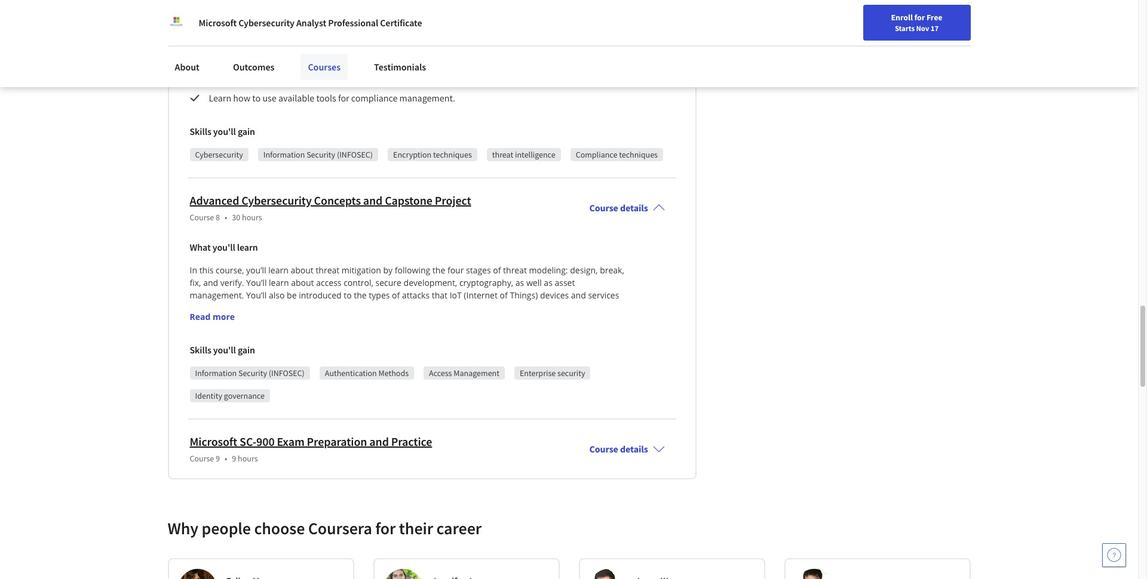Task type: vqa. For each thing, say whether or not it's contained in the screenshot.
SOCIAL on the top
no



Task type: locate. For each thing, give the bounding box(es) containing it.
0 vertical spatial hours
[[242, 212, 262, 223]]

to down control,
[[344, 290, 352, 301]]

and inside advanced cybersecurity concepts and capstone project course 8 • 30 hours
[[363, 193, 383, 208]]

what right microsoft icon
[[190, 15, 211, 27]]

break,
[[600, 265, 625, 276]]

2 details from the top
[[620, 444, 648, 455]]

0 vertical spatial gain
[[238, 125, 255, 137]]

1 vertical spatial microsoft
[[190, 435, 237, 449]]

microsoft image
[[168, 14, 184, 31]]

and left practice
[[370, 435, 389, 449]]

microsoft sc-900 exam preparation and practice link
[[190, 435, 432, 449]]

about link
[[168, 54, 207, 80]]

implementation.
[[209, 54, 276, 66]]

1 what you'll learn from the top
[[190, 15, 258, 27]]

asset
[[555, 277, 575, 289]]

learn for learn about data and record management, information security, standards and policy formation, and implementation.
[[209, 39, 231, 51]]

0 horizontal spatial the
[[354, 290, 367, 301]]

2 vertical spatial cybersecurity
[[242, 193, 312, 208]]

preparation
[[307, 435, 367, 449]]

0 vertical spatial course details button
[[580, 185, 675, 231]]

in
[[190, 265, 197, 276]]

microsoft inside microsoft sc-900 exam preparation and practice course 9 • 9 hours
[[190, 435, 237, 449]]

gain up governance
[[238, 344, 255, 356]]

1 vertical spatial skills
[[190, 344, 211, 356]]

enterprise
[[520, 368, 556, 379]]

exam
[[277, 435, 305, 449]]

skills down explore
[[190, 125, 211, 137]]

0 vertical spatial information
[[382, 39, 429, 51]]

management,
[[324, 39, 380, 51]]

english button
[[888, 0, 960, 39]]

1 • from the top
[[225, 212, 227, 223]]

security up advanced cybersecurity concepts and capstone project link
[[307, 149, 335, 160]]

0 vertical spatial what
[[190, 15, 211, 27]]

0 vertical spatial course details
[[590, 202, 648, 214]]

1 techniques from the left
[[433, 149, 472, 160]]

2 skills from the top
[[190, 344, 211, 356]]

1 vertical spatial •
[[225, 454, 227, 464]]

1 skills you'll gain from the top
[[190, 125, 255, 137]]

1 learn from the top
[[209, 39, 231, 51]]

skills you'll gain down "more"
[[190, 344, 255, 356]]

0 vertical spatial learn
[[209, 39, 231, 51]]

1 vertical spatial the
[[354, 290, 367, 301]]

1 vertical spatial management.
[[190, 290, 244, 301]]

1 horizontal spatial as
[[544, 277, 553, 289]]

you'll left also
[[246, 290, 267, 301]]

formation,
[[551, 39, 594, 51]]

1 vertical spatial gain
[[238, 344, 255, 356]]

advanced
[[190, 193, 239, 208]]

information up 'identity' on the bottom
[[195, 368, 237, 379]]

0 horizontal spatial 9
[[216, 454, 220, 464]]

what you'll learn up implementation.
[[190, 15, 258, 27]]

1 horizontal spatial 9
[[232, 454, 236, 464]]

(internet
[[464, 290, 498, 301]]

hours right 30
[[242, 212, 262, 223]]

0 horizontal spatial techniques
[[433, 149, 472, 160]]

that
[[432, 290, 448, 301]]

1 vertical spatial security
[[238, 368, 267, 379]]

2 as from the left
[[544, 277, 553, 289]]

1 vertical spatial what
[[190, 241, 211, 253]]

compliance techniques
[[576, 149, 658, 160]]

of left things) on the left of the page
[[500, 290, 508, 301]]

standards
[[467, 39, 506, 51]]

1 horizontal spatial for
[[376, 518, 396, 540]]

information security (infosec) up advanced cybersecurity concepts and capstone project link
[[263, 149, 373, 160]]

2 what from the top
[[190, 241, 211, 253]]

cybersecurity
[[239, 17, 295, 29], [195, 149, 243, 160], [242, 193, 312, 208]]

0 vertical spatial skills you'll gain
[[190, 125, 255, 137]]

microsoft left the 'sc-'
[[190, 435, 237, 449]]

2 vertical spatial information
[[195, 368, 237, 379]]

hours inside microsoft sc-900 exam preparation and practice course 9 • 9 hours
[[238, 454, 258, 464]]

information up testimonials link
[[382, 39, 429, 51]]

0 vertical spatial (infosec)
[[337, 149, 373, 160]]

1 vertical spatial hours
[[238, 454, 258, 464]]

why people choose coursera for their career
[[168, 518, 482, 540]]

what you'll learn
[[190, 15, 258, 27], [190, 241, 258, 253]]

skills
[[190, 125, 211, 137], [190, 344, 211, 356]]

authentication methods
[[325, 368, 409, 379]]

information
[[382, 39, 429, 51], [263, 149, 305, 160], [195, 368, 237, 379]]

new
[[842, 14, 857, 25]]

skills you'll gain down the 'how'
[[190, 125, 255, 137]]

you'll
[[213, 15, 235, 27], [213, 125, 236, 137], [213, 241, 235, 253], [213, 344, 236, 356]]

1 vertical spatial to
[[344, 290, 352, 301]]

2 vertical spatial for
[[376, 518, 396, 540]]

management. down testimonials link
[[400, 92, 455, 104]]

what for information security (infosec)
[[190, 241, 211, 253]]

1 vertical spatial (infosec)
[[269, 368, 305, 379]]

types
[[369, 290, 390, 301]]

1 horizontal spatial management.
[[400, 92, 455, 104]]

skills down read on the bottom left
[[190, 344, 211, 356]]

skills for cybersecurity
[[190, 125, 211, 137]]

management. down verify.
[[190, 290, 244, 301]]

900
[[256, 435, 275, 449]]

0 horizontal spatial management.
[[190, 290, 244, 301]]

as up things) on the left of the page
[[516, 277, 524, 289]]

1 skills from the top
[[190, 125, 211, 137]]

learn up also
[[269, 277, 289, 289]]

security up governance
[[238, 368, 267, 379]]

1 vertical spatial details
[[620, 444, 648, 455]]

why
[[168, 518, 199, 540]]

2 course details from the top
[[590, 444, 648, 455]]

gain
[[238, 125, 255, 137], [238, 344, 255, 356]]

1 what from the top
[[190, 15, 211, 27]]

techniques right compliance
[[619, 149, 658, 160]]

learn how to use available tools for compliance management.
[[209, 92, 455, 104]]

microsoft for sc-
[[190, 435, 237, 449]]

0 vertical spatial about
[[233, 39, 257, 51]]

1 details from the top
[[620, 202, 648, 214]]

information inside learn about data and record management, information security, standards and policy formation, and implementation.
[[382, 39, 429, 51]]

learn up implementation.
[[209, 39, 231, 51]]

be
[[287, 290, 297, 301]]

compliance down security,
[[413, 73, 460, 85]]

threat up access
[[316, 265, 340, 276]]

fix,
[[190, 277, 201, 289]]

1 horizontal spatial information
[[263, 149, 305, 160]]

the
[[433, 265, 445, 276], [354, 290, 367, 301]]

1 horizontal spatial the
[[433, 265, 445, 276]]

microsoft right microsoft icon
[[199, 17, 237, 29]]

attacks
[[402, 290, 430, 301]]

2 learn from the top
[[209, 92, 231, 104]]

services
[[588, 290, 620, 301]]

you'll for information
[[213, 125, 236, 137]]

0 vertical spatial microsoft
[[199, 17, 237, 29]]

techniques right encryption
[[433, 149, 472, 160]]

information security (infosec)
[[263, 149, 373, 160], [195, 368, 305, 379]]

certificate
[[380, 17, 422, 29]]

2 • from the top
[[225, 454, 227, 464]]

policy
[[525, 39, 550, 51]]

1 vertical spatial for
[[338, 92, 349, 104]]

information down available
[[263, 149, 305, 160]]

devices
[[540, 290, 569, 301]]

None search field
[[170, 7, 457, 31]]

learn down explore
[[209, 92, 231, 104]]

1 vertical spatial skills you'll gain
[[190, 344, 255, 356]]

0 vertical spatial security
[[307, 149, 335, 160]]

of
[[493, 265, 501, 276], [392, 290, 400, 301], [500, 290, 508, 301]]

0 vertical spatial management.
[[400, 92, 455, 104]]

1 vertical spatial compliance
[[351, 92, 398, 104]]

0 horizontal spatial (infosec)
[[269, 368, 305, 379]]

available
[[279, 92, 315, 104]]

details
[[620, 202, 648, 214], [620, 444, 648, 455]]

2 horizontal spatial information
[[382, 39, 429, 51]]

about
[[233, 39, 257, 51], [291, 265, 314, 276], [291, 277, 314, 289]]

the up development,
[[433, 265, 445, 276]]

to inside in this course, you'll learn about threat mitigation by following the four stages of threat modeling: design, break, fix, and verify. you'll learn about access control, secure development, cryptography, as well as asset management. you'll also be introduced to the types of attacks that iot (internet of things) devices and services face. read more
[[344, 290, 352, 301]]

management. inside in this course, you'll learn about threat mitigation by following the four stages of threat modeling: design, break, fix, and verify. you'll learn about access control, secure development, cryptography, as well as asset management. you'll also be introduced to the types of attacks that iot (internet of things) devices and services face. read more
[[190, 290, 244, 301]]

0 horizontal spatial as
[[516, 277, 524, 289]]

1 horizontal spatial techniques
[[619, 149, 658, 160]]

you'll down "more"
[[213, 344, 236, 356]]

by
[[383, 265, 393, 276]]

you'll down "you'll" on the left of page
[[246, 277, 267, 289]]

0 vertical spatial cybersecurity
[[239, 17, 295, 29]]

1 vertical spatial you'll
[[246, 290, 267, 301]]

read more button
[[190, 311, 235, 323]]

compliance
[[576, 149, 618, 160]]

outcomes link
[[226, 54, 282, 80]]

for left their
[[376, 518, 396, 540]]

regulatory
[[370, 73, 412, 85]]

for right tools
[[338, 92, 349, 104]]

and right concepts
[[363, 193, 383, 208]]

course details
[[590, 202, 648, 214], [590, 444, 648, 455]]

course details button
[[580, 185, 675, 231], [580, 427, 675, 472]]

2 skills you'll gain from the top
[[190, 344, 255, 356]]

0 horizontal spatial information
[[195, 368, 237, 379]]

learn up "you'll" on the left of page
[[237, 241, 258, 253]]

and right formation,
[[596, 39, 611, 51]]

2 what you'll learn from the top
[[190, 241, 258, 253]]

9
[[216, 454, 220, 464], [232, 454, 236, 464]]

threat intelligence
[[492, 149, 556, 160]]

1 gain from the top
[[238, 125, 255, 137]]

learn inside learn about data and record management, information security, standards and policy formation, and implementation.
[[209, 39, 231, 51]]

learn
[[237, 15, 258, 27], [237, 241, 258, 253], [269, 265, 289, 276], [269, 277, 289, 289]]

threat up the well
[[503, 265, 527, 276]]

0 vertical spatial details
[[620, 202, 648, 214]]

stages
[[466, 265, 491, 276]]

learn about data and record management, information security, standards and policy formation, and implementation.
[[209, 39, 613, 66]]

hours down the 'sc-'
[[238, 454, 258, 464]]

microsoft
[[199, 17, 237, 29], [190, 435, 237, 449]]

1 horizontal spatial to
[[344, 290, 352, 301]]

you'll up implementation.
[[213, 15, 235, 27]]

2 course details button from the top
[[580, 427, 675, 472]]

information security (infosec) up governance
[[195, 368, 305, 379]]

secure
[[376, 277, 402, 289]]

2 horizontal spatial for
[[915, 12, 925, 23]]

what you'll learn for information security (infosec)
[[190, 241, 258, 253]]

security
[[307, 149, 335, 160], [238, 368, 267, 379]]

2 vertical spatial about
[[291, 277, 314, 289]]

enroll
[[892, 12, 913, 23]]

0 vertical spatial skills
[[190, 125, 211, 137]]

microsoft for cybersecurity
[[199, 17, 237, 29]]

cybersecurity inside advanced cybersecurity concepts and capstone project course 8 • 30 hours
[[242, 193, 312, 208]]

2 gain from the top
[[238, 344, 255, 356]]

skills you'll gain
[[190, 125, 255, 137], [190, 344, 255, 356]]

1 course details button from the top
[[580, 185, 675, 231]]

1 horizontal spatial compliance
[[413, 73, 460, 85]]

compliance
[[413, 73, 460, 85], [351, 92, 398, 104]]

•
[[225, 212, 227, 223], [225, 454, 227, 464]]

cloud
[[241, 73, 263, 85]]

compliance down explore cloud adoption frameworks and regulatory compliance frameworks.
[[351, 92, 398, 104]]

for
[[915, 12, 925, 23], [338, 92, 349, 104], [376, 518, 396, 540]]

gain down the 'how'
[[238, 125, 255, 137]]

cybersecurity for microsoft
[[239, 17, 295, 29]]

you'll
[[246, 265, 266, 276]]

2 9 from the left
[[232, 454, 236, 464]]

0 vertical spatial •
[[225, 212, 227, 223]]

1 vertical spatial what you'll learn
[[190, 241, 258, 253]]

for up nov
[[915, 12, 925, 23]]

and left regulatory
[[353, 73, 368, 85]]

professional
[[328, 17, 378, 29]]

access management
[[429, 368, 500, 379]]

what you'll learn up course,
[[190, 241, 258, 253]]

you'll down the 'how'
[[213, 125, 236, 137]]

what up this
[[190, 241, 211, 253]]

adoption
[[265, 73, 302, 85]]

the down control,
[[354, 290, 367, 301]]

0 vertical spatial to
[[252, 92, 261, 104]]

to left use
[[252, 92, 261, 104]]

0 vertical spatial what you'll learn
[[190, 15, 258, 27]]

as down modeling:
[[544, 277, 553, 289]]

0 vertical spatial for
[[915, 12, 925, 23]]

0 horizontal spatial security
[[238, 368, 267, 379]]

2 techniques from the left
[[619, 149, 658, 160]]

1 course details from the top
[[590, 202, 648, 214]]

1 vertical spatial learn
[[209, 92, 231, 104]]

1 horizontal spatial (infosec)
[[337, 149, 373, 160]]

1 vertical spatial course details button
[[580, 427, 675, 472]]

1 vertical spatial course details
[[590, 444, 648, 455]]



Task type: describe. For each thing, give the bounding box(es) containing it.
access
[[429, 368, 452, 379]]

1 9 from the left
[[216, 454, 220, 464]]

about
[[175, 61, 200, 73]]

techniques for compliance techniques
[[619, 149, 658, 160]]

security,
[[431, 39, 465, 51]]

encryption techniques
[[393, 149, 472, 160]]

techniques for encryption techniques
[[433, 149, 472, 160]]

1 as from the left
[[516, 277, 524, 289]]

0 horizontal spatial compliance
[[351, 92, 398, 104]]

identity
[[195, 391, 222, 402]]

free
[[927, 12, 943, 23]]

more
[[213, 311, 235, 323]]

0 vertical spatial you'll
[[246, 277, 267, 289]]

testimonials
[[374, 61, 426, 73]]

career
[[859, 14, 882, 25]]

course details button for microsoft sc-900 exam preparation and practice
[[580, 427, 675, 472]]

and down this
[[203, 277, 218, 289]]

course inside microsoft sc-900 exam preparation and practice course 9 • 9 hours
[[190, 454, 214, 464]]

sc-
[[240, 435, 256, 449]]

enterprise security
[[520, 368, 585, 379]]

course details for microsoft sc-900 exam preparation and practice
[[590, 444, 648, 455]]

skills for information security (infosec)
[[190, 344, 211, 356]]

courses link
[[301, 54, 348, 80]]

find your new career
[[807, 14, 882, 25]]

course details for advanced cybersecurity concepts and capstone project
[[590, 202, 648, 214]]

their
[[399, 518, 433, 540]]

four
[[448, 265, 464, 276]]

learn up implementation.
[[237, 15, 258, 27]]

1 vertical spatial cybersecurity
[[195, 149, 243, 160]]

development,
[[404, 277, 457, 289]]

1 vertical spatial about
[[291, 265, 314, 276]]

what for cybersecurity
[[190, 15, 211, 27]]

• inside advanced cybersecurity concepts and capstone project course 8 • 30 hours
[[225, 212, 227, 223]]

gain for cybersecurity
[[238, 125, 255, 137]]

for inside enroll for free starts nov 17
[[915, 12, 925, 23]]

things)
[[510, 290, 538, 301]]

analyst
[[297, 17, 326, 29]]

face.
[[190, 302, 208, 314]]

governance
[[224, 391, 265, 402]]

starts
[[895, 23, 915, 33]]

design,
[[570, 265, 598, 276]]

how
[[233, 92, 251, 104]]

and inside microsoft sc-900 exam preparation and practice course 9 • 9 hours
[[370, 435, 389, 449]]

cybersecurity for advanced
[[242, 193, 312, 208]]

people
[[202, 518, 251, 540]]

help center image
[[1108, 549, 1122, 563]]

0 vertical spatial compliance
[[413, 73, 460, 85]]

iot
[[450, 290, 462, 301]]

17
[[931, 23, 939, 33]]

tools
[[316, 92, 336, 104]]

you'll for authentication
[[213, 344, 236, 356]]

capstone
[[385, 193, 433, 208]]

you'll for explore
[[213, 15, 235, 27]]

project
[[435, 193, 471, 208]]

30
[[232, 212, 240, 223]]

course inside advanced cybersecurity concepts and capstone project course 8 • 30 hours
[[190, 212, 214, 223]]

0 vertical spatial information security (infosec)
[[263, 149, 373, 160]]

learn for learn how to use available tools for compliance management.
[[209, 92, 231, 104]]

advanced cybersecurity concepts and capstone project link
[[190, 193, 471, 208]]

courses
[[308, 61, 341, 73]]

data
[[259, 39, 277, 51]]

identity governance
[[195, 391, 265, 402]]

choose
[[254, 518, 305, 540]]

skills you'll gain for information security (infosec)
[[190, 344, 255, 356]]

8
[[216, 212, 220, 223]]

details for advanced cybersecurity concepts and capstone project
[[620, 202, 648, 214]]

explore cloud adoption frameworks and regulatory compliance frameworks.
[[209, 73, 512, 85]]

learn right "you'll" on the left of page
[[269, 265, 289, 276]]

of up cryptography,
[[493, 265, 501, 276]]

and right the data
[[279, 39, 294, 51]]

english
[[909, 13, 939, 25]]

0 horizontal spatial to
[[252, 92, 261, 104]]

intelligence
[[515, 149, 556, 160]]

modeling:
[[529, 265, 568, 276]]

microsoft sc-900 exam preparation and practice course 9 • 9 hours
[[190, 435, 432, 464]]

management
[[454, 368, 500, 379]]

details for microsoft sc-900 exam preparation and practice
[[620, 444, 648, 455]]

0 horizontal spatial for
[[338, 92, 349, 104]]

1 horizontal spatial security
[[307, 149, 335, 160]]

explore
[[209, 73, 239, 85]]

you'll up course,
[[213, 241, 235, 253]]

advanced cybersecurity concepts and capstone project course 8 • 30 hours
[[190, 193, 471, 223]]

authentication
[[325, 368, 377, 379]]

verify.
[[220, 277, 244, 289]]

security
[[558, 368, 585, 379]]

frameworks.
[[462, 73, 512, 85]]

0 vertical spatial the
[[433, 265, 445, 276]]

course details button for advanced cybersecurity concepts and capstone project
[[580, 185, 675, 231]]

about inside learn about data and record management, information security, standards and policy formation, and implementation.
[[233, 39, 257, 51]]

what you'll learn for cybersecurity
[[190, 15, 258, 27]]

concepts
[[314, 193, 361, 208]]

gain for information security (infosec)
[[238, 344, 255, 356]]

cryptography,
[[460, 277, 514, 289]]

your
[[824, 14, 840, 25]]

and left policy
[[508, 39, 523, 51]]

access
[[316, 277, 342, 289]]

hours inside advanced cybersecurity concepts and capstone project course 8 • 30 hours
[[242, 212, 262, 223]]

skills you'll gain for cybersecurity
[[190, 125, 255, 137]]

1 vertical spatial information
[[263, 149, 305, 160]]

also
[[269, 290, 285, 301]]

of down secure
[[392, 290, 400, 301]]

frameworks
[[304, 73, 351, 85]]

use
[[263, 92, 277, 104]]

read
[[190, 311, 211, 323]]

and down asset
[[571, 290, 586, 301]]

1 vertical spatial information security (infosec)
[[195, 368, 305, 379]]

enroll for free starts nov 17
[[892, 12, 943, 33]]

career
[[437, 518, 482, 540]]

course,
[[216, 265, 244, 276]]

this
[[199, 265, 214, 276]]

nov
[[917, 23, 930, 33]]

outcomes
[[233, 61, 275, 73]]

threat left intelligence
[[492, 149, 514, 160]]

• inside microsoft sc-900 exam preparation and practice course 9 • 9 hours
[[225, 454, 227, 464]]

mitigation
[[342, 265, 381, 276]]

in this course, you'll learn about threat mitigation by following the four stages of threat modeling: design, break, fix, and verify. you'll learn about access control, secure development, cryptography, as well as asset management. you'll also be introduced to the types of attacks that iot (internet of things) devices and services face. read more
[[190, 265, 627, 323]]

coursera
[[308, 518, 372, 540]]

find
[[807, 14, 822, 25]]



